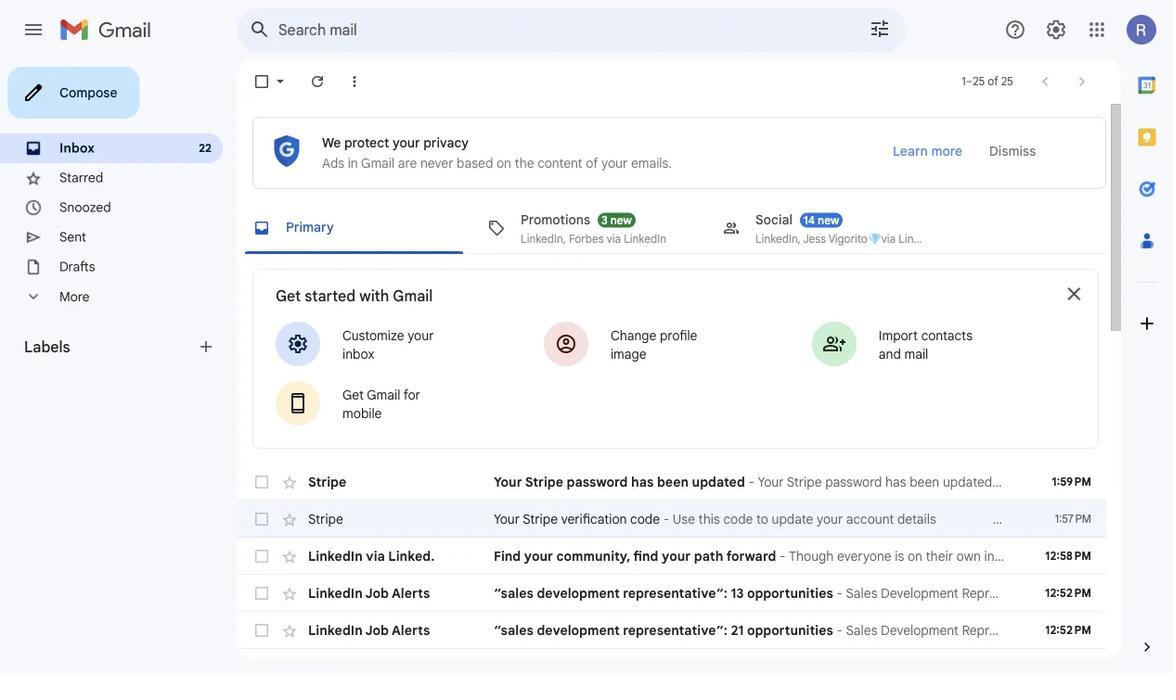 Task type: describe. For each thing, give the bounding box(es) containing it.
your for your stripe verification code
[[494, 511, 520, 528]]

to
[[756, 511, 768, 528]]

find
[[494, 548, 521, 565]]

linkedin,
[[521, 232, 566, 246]]

1 row from the top
[[238, 464, 1173, 501]]

6 row from the top
[[238, 650, 1106, 674]]

1 vertical spatial gmail
[[393, 287, 433, 305]]

opportunities for "sales development representative": 13 opportunities
[[747, 586, 833, 602]]

12:52 pm for "sales development representative": 13 opportunities -
[[1045, 587, 1091, 601]]

12:52 pm for "sales development representative": 21 opportunities -
[[1045, 624, 1091, 638]]

14 new
[[804, 213, 839, 227]]

linkedin job alerts for "sales development representative": 21 opportunities
[[308, 623, 430, 639]]

ads
[[322, 155, 344, 172]]

the
[[515, 155, 534, 172]]

are
[[398, 155, 417, 172]]

details
[[897, 511, 936, 528]]

2 25 from the left
[[1001, 75, 1013, 89]]

labels navigation
[[0, 59, 238, 674]]

compose
[[59, 84, 117, 101]]

image
[[611, 346, 646, 363]]

"sales for "sales development representative": 21 opportunities
[[494, 623, 533, 639]]

inbox link
[[59, 140, 95, 156]]

representative": for 21
[[623, 623, 727, 639]]

tab list inside get started with gmail main content
[[238, 202, 1106, 254]]

14
[[804, 213, 815, 227]]

search mail image
[[243, 13, 277, 46]]

inbox tip region
[[252, 117, 1106, 189]]

stripe left the verification
[[523, 511, 558, 528]]

account
[[846, 511, 894, 528]]

advanced search options image
[[861, 10, 898, 47]]

compose button
[[7, 67, 140, 119]]

customize
[[342, 328, 404, 344]]

stripe up the verification
[[525, 474, 563, 490]]

find
[[633, 548, 658, 565]]

13
[[731, 586, 744, 602]]

gmail image
[[59, 11, 161, 48]]

started
[[305, 287, 356, 305]]

social
[[755, 212, 793, 228]]

linkedin job alerts for "sales development representative": 13 opportunities
[[308, 586, 430, 602]]

forbes
[[569, 232, 604, 246]]

1 updated from the left
[[692, 474, 745, 490]]

sent
[[59, 229, 86, 245]]

and
[[879, 346, 901, 363]]

your stripe verification code - use this code to update your account details ‌ ‌ ‌ ‌ ‌ ‌ ‌ ‌ ‌ ‌ ‌ ‌ ‌ ‌ ‌ ‌ ‌ ‌ ‌ ‌ ‌ ‌ ‌ ‌ ‌ ‌ ‌ ‌ ‌ ‌ ‌ ‌ ‌ ‌ ‌ ‌ ‌ ‌ ‌ ‌ ‌ ‌ ‌ ‌ ‌ ‌ ‌ ‌ ‌ ‌ ‌ ‌ ‌ ‌ ‌ ‌ ‌ ‌ ‌ ‌ ‌ ‌ ‌ ‌ ‌ ‌ ‌ ‌ ‌ ‌ ‌ 
[[494, 511, 1173, 528]]

stripe up linkedin via linked.
[[308, 511, 343, 528]]

new for social
[[818, 213, 839, 227]]

3
[[601, 213, 608, 227]]

customize your inbox
[[342, 328, 434, 363]]

1:59 pm
[[1052, 476, 1091, 490]]

refresh image
[[308, 72, 327, 91]]

"sales development representative": 21 opportunities -
[[494, 623, 846, 639]]

more image
[[345, 72, 364, 91]]

primary
[[286, 219, 334, 236]]

get for get started with gmail
[[276, 287, 301, 305]]

protect
[[344, 135, 389, 151]]

contacts
[[921, 328, 973, 344]]

with
[[359, 287, 389, 305]]

inbox
[[59, 140, 95, 156]]

21
[[731, 623, 744, 639]]

5 row from the top
[[238, 613, 1106, 650]]

privacy
[[423, 135, 469, 151]]

inbox
[[342, 346, 375, 363]]

import contacts and mail
[[879, 328, 973, 363]]

1:57 pm
[[1055, 513, 1091, 527]]

linkedin for find your community, find your path forward
[[308, 548, 363, 565]]

get started with gmail main content
[[238, 104, 1173, 674]]

representative": for 13
[[623, 586, 727, 602]]

1 25 of 25
[[962, 75, 1013, 89]]

gmail inside get gmail for mobile
[[367, 387, 400, 404]]

row containing linkedin via linked.
[[238, 538, 1106, 575]]

of inside we protect your privacy ads in gmail are never based on the content of your emails.
[[586, 155, 598, 172]]

based
[[457, 155, 493, 172]]

get gmail for mobile
[[342, 387, 420, 422]]

promotions, 3 new messages, tab
[[472, 202, 706, 254]]

2 row from the top
[[238, 501, 1173, 538]]

job for "sales development representative": 13 opportunities -
[[365, 586, 389, 602]]

change
[[611, 328, 656, 344]]

community,
[[556, 548, 630, 565]]

1 25 from the left
[[973, 75, 985, 89]]

your stripe password has been updated - your stripe password has been updated ‌ ‌ ‌ ‌ ‌ ‌ ‌ ‌ ‌ ‌ ‌ ‌ ‌ ‌ ‌ ‌ ‌ ‌ ‌ ‌ ‌ ‌ ‌ ‌ ‌ ‌ ‌ ‌ ‌ ‌ ‌ ‌ ‌ ‌ ‌ ‌ ‌ ‌ ‌ ‌ ‌ ‌ ‌ ‌ ‌ ‌ ‌ ‌ ‌ ‌ ‌ ‌ ‌ ‌ 
[[494, 474, 1173, 490]]

settings image
[[1045, 19, 1067, 41]]



Task type: vqa. For each thing, say whether or not it's contained in the screenshot.
Aurora link
no



Task type: locate. For each thing, give the bounding box(es) containing it.
None checkbox
[[252, 72, 271, 91], [252, 473, 271, 492], [252, 548, 271, 566], [252, 72, 271, 91], [252, 473, 271, 492], [252, 548, 271, 566]]

of right 1 in the top right of the page
[[988, 75, 998, 89]]

1 development from the top
[[537, 586, 620, 602]]

linkedin for "sales development representative": 13 opportunities
[[308, 586, 363, 602]]

profile
[[660, 328, 697, 344]]

0 horizontal spatial code
[[630, 511, 660, 528]]

0 vertical spatial job
[[365, 586, 389, 602]]

1 horizontal spatial via
[[607, 232, 621, 246]]

1
[[962, 75, 966, 89]]

snoozed link
[[59, 200, 111, 216]]

linkedin via linked.
[[308, 548, 435, 565]]

1 has from the left
[[631, 474, 654, 490]]

1 horizontal spatial code
[[723, 511, 753, 528]]

gmail
[[361, 155, 395, 172], [393, 287, 433, 305], [367, 387, 400, 404]]

1 vertical spatial opportunities
[[747, 623, 833, 639]]

1 been from the left
[[657, 474, 689, 490]]

0 horizontal spatial tab list
[[238, 202, 1106, 254]]

None checkbox
[[252, 510, 271, 529], [252, 585, 271, 603], [252, 622, 271, 640], [252, 510, 271, 529], [252, 585, 271, 603], [252, 622, 271, 640]]

has
[[631, 474, 654, 490], [885, 474, 906, 490]]

1 vertical spatial get
[[342, 387, 364, 404]]

support image
[[1004, 19, 1026, 41]]

1 linkedin job alerts from the top
[[308, 586, 430, 602]]

password
[[567, 474, 628, 490], [825, 474, 882, 490]]

2 new from the left
[[818, 213, 839, 227]]

1 vertical spatial job
[[365, 623, 389, 639]]

we protect your privacy ads in gmail are never based on the content of your emails.
[[322, 135, 672, 172]]

get inside get gmail for mobile
[[342, 387, 364, 404]]

code left to
[[723, 511, 753, 528]]

updated
[[692, 474, 745, 490], [943, 474, 992, 490]]

been up use
[[657, 474, 689, 490]]

1 horizontal spatial has
[[885, 474, 906, 490]]

0 horizontal spatial via
[[366, 548, 385, 565]]

via
[[607, 232, 621, 246], [366, 548, 385, 565]]

your inside "customize your inbox"
[[408, 328, 434, 344]]

0 horizontal spatial been
[[657, 474, 689, 490]]

2 linkedin job alerts from the top
[[308, 623, 430, 639]]

0 vertical spatial opportunities
[[747, 586, 833, 602]]

get for get gmail for mobile
[[342, 387, 364, 404]]

1 vertical spatial alerts
[[392, 623, 430, 639]]

emails.
[[631, 155, 672, 172]]

job for "sales development representative": 21 opportunities -
[[365, 623, 389, 639]]

2 alerts from the top
[[392, 623, 430, 639]]

25
[[973, 75, 985, 89], [1001, 75, 1013, 89]]

Search mail text field
[[278, 20, 817, 39]]

1 horizontal spatial tab list
[[1121, 59, 1173, 607]]

1 password from the left
[[567, 474, 628, 490]]

more
[[59, 289, 90, 305]]

promotions
[[521, 212, 590, 228]]

sent link
[[59, 229, 86, 245]]

never
[[420, 155, 453, 172]]

get left started
[[276, 287, 301, 305]]

content
[[538, 155, 583, 172]]

drafts
[[59, 259, 95, 275]]

1 vertical spatial 12:52 pm
[[1045, 624, 1091, 638]]

4 row from the top
[[238, 575, 1106, 613]]

3 row from the top
[[238, 538, 1106, 575]]

alerts
[[392, 586, 430, 602], [392, 623, 430, 639]]

development for "sales development representative": 13 opportunities -
[[537, 586, 620, 602]]

get started with gmail
[[276, 287, 433, 305]]

new inside 'social, 14 new messages,' tab
[[818, 213, 839, 227]]

2 updated from the left
[[943, 474, 992, 490]]

gmail left for on the left
[[367, 387, 400, 404]]

linkedin
[[624, 232, 666, 246], [308, 548, 363, 565], [308, 586, 363, 602], [308, 623, 363, 639]]

1 "sales from the top
[[494, 586, 533, 602]]

verification
[[561, 511, 627, 528]]

row
[[238, 464, 1173, 501], [238, 501, 1173, 538], [238, 538, 1106, 575], [238, 575, 1106, 613], [238, 613, 1106, 650], [238, 650, 1106, 674]]

2 been from the left
[[910, 474, 939, 490]]

gmail inside we protect your privacy ads in gmail are never based on the content of your emails.
[[361, 155, 395, 172]]

opportunities for "sales development representative": 21 opportunities
[[747, 623, 833, 639]]

1 job from the top
[[365, 586, 389, 602]]

has up the find your community, find your path forward -
[[631, 474, 654, 490]]

of
[[988, 75, 998, 89], [586, 155, 598, 172]]

representative": up "sales development representative": 21 opportunities -
[[623, 586, 727, 602]]

1 horizontal spatial new
[[818, 213, 839, 227]]

find your community, find your path forward -
[[494, 548, 789, 565]]

primary tab
[[238, 202, 471, 254]]

password up account at the right of the page
[[825, 474, 882, 490]]

1 representative": from the top
[[623, 586, 727, 602]]

code
[[630, 511, 660, 528], [723, 511, 753, 528]]

0 horizontal spatial has
[[631, 474, 654, 490]]

stripe down mobile
[[308, 474, 346, 490]]

0 vertical spatial via
[[607, 232, 621, 246]]

been
[[657, 474, 689, 490], [910, 474, 939, 490]]

0 vertical spatial of
[[988, 75, 998, 89]]

2 code from the left
[[723, 511, 753, 528]]

opportunities right 21
[[747, 623, 833, 639]]

development for "sales development representative": 21 opportunities -
[[537, 623, 620, 639]]

gmail right 'with'
[[393, 287, 433, 305]]

0 horizontal spatial password
[[567, 474, 628, 490]]

for
[[403, 387, 420, 404]]

1 vertical spatial via
[[366, 548, 385, 565]]

alerts for "sales development representative": 13 opportunities
[[392, 586, 430, 602]]

been up details
[[910, 474, 939, 490]]

via inside promotions, 3 new messages, tab
[[607, 232, 621, 246]]

1 code from the left
[[630, 511, 660, 528]]

12:58 pm
[[1045, 550, 1091, 564]]

new inside promotions, 3 new messages, tab
[[610, 213, 632, 227]]

2 job from the top
[[365, 623, 389, 639]]

update
[[772, 511, 813, 528]]

1 horizontal spatial updated
[[943, 474, 992, 490]]

your
[[393, 135, 420, 151], [601, 155, 628, 172], [408, 328, 434, 344], [817, 511, 843, 528], [524, 548, 553, 565], [662, 548, 691, 565]]

2 development from the top
[[537, 623, 620, 639]]

development
[[537, 586, 620, 602], [537, 623, 620, 639]]

row up this
[[238, 464, 1173, 501]]

mail
[[904, 346, 928, 363]]

0 vertical spatial 12:52 pm
[[1045, 587, 1091, 601]]

1 horizontal spatial get
[[342, 387, 364, 404]]

row up "sales development representative": 21 opportunities -
[[238, 575, 1106, 613]]

on
[[496, 155, 511, 172]]

0 horizontal spatial of
[[586, 155, 598, 172]]

0 horizontal spatial new
[[610, 213, 632, 227]]

-
[[748, 474, 754, 490], [663, 511, 669, 528], [779, 548, 785, 565], [837, 586, 843, 602], [837, 623, 843, 639]]

tab list
[[1121, 59, 1173, 607], [238, 202, 1106, 254]]

we
[[322, 135, 341, 151]]

social, 14 new messages, tab
[[707, 202, 941, 254]]

0 vertical spatial representative":
[[623, 586, 727, 602]]

‌
[[996, 474, 996, 490], [999, 474, 999, 490], [1002, 474, 1002, 490], [1006, 474, 1006, 490], [1009, 474, 1009, 490], [1012, 474, 1012, 490], [1016, 474, 1016, 490], [1019, 474, 1019, 490], [1022, 474, 1022, 490], [1026, 474, 1026, 490], [1029, 474, 1029, 490], [1032, 474, 1032, 490], [1036, 474, 1036, 490], [1039, 474, 1039, 490], [1042, 474, 1042, 490], [1046, 474, 1046, 490], [1049, 474, 1049, 490], [1052, 474, 1052, 490], [1056, 474, 1056, 490], [1059, 474, 1059, 490], [1062, 474, 1062, 490], [1065, 474, 1065, 490], [1069, 474, 1069, 490], [1072, 474, 1072, 490], [1075, 474, 1075, 490], [1079, 474, 1079, 490], [1082, 474, 1082, 490], [1085, 474, 1085, 490], [1089, 474, 1089, 490], [1092, 474, 1092, 490], [1095, 474, 1095, 490], [1099, 474, 1099, 490], [1102, 474, 1102, 490], [1105, 474, 1105, 490], [1109, 474, 1109, 490], [1112, 474, 1112, 490], [1115, 474, 1115, 490], [1119, 474, 1119, 490], [1122, 474, 1122, 490], [1125, 474, 1125, 490], [1129, 474, 1129, 490], [1132, 474, 1132, 490], [1135, 474, 1135, 490], [1139, 474, 1139, 490], [1142, 474, 1142, 490], [1145, 474, 1145, 490], [1149, 474, 1149, 490], [1152, 474, 1152, 490], [1155, 474, 1155, 490], [1159, 474, 1159, 490], [1162, 474, 1162, 490], [1165, 474, 1165, 490], [1169, 474, 1169, 490], [1172, 474, 1172, 490], [940, 511, 940, 528], [943, 511, 943, 528], [946, 511, 946, 528], [950, 511, 950, 528], [953, 511, 953, 528], [956, 511, 956, 528], [960, 511, 960, 528], [963, 511, 963, 528], [966, 511, 966, 528], [969, 511, 969, 528], [973, 511, 973, 528], [976, 511, 976, 528], [979, 511, 979, 528], [983, 511, 983, 528], [986, 511, 986, 528], [989, 511, 989, 528], [993, 511, 993, 528], [996, 511, 996, 528], [999, 511, 999, 528], [1003, 511, 1003, 528], [1006, 511, 1006, 528], [1009, 511, 1009, 528], [1013, 511, 1013, 528], [1016, 511, 1016, 528], [1019, 511, 1019, 528], [1023, 511, 1023, 528], [1026, 511, 1026, 528], [1029, 511, 1029, 528], [1033, 511, 1033, 528], [1036, 511, 1036, 528], [1039, 511, 1039, 528], [1043, 511, 1043, 528], [1046, 511, 1046, 528], [1049, 511, 1049, 528], [1053, 511, 1053, 528], [1056, 511, 1056, 528], [1059, 511, 1059, 528], [1063, 511, 1063, 528], [1066, 511, 1066, 528], [1069, 511, 1069, 528], [1073, 511, 1073, 528], [1076, 511, 1076, 528], [1079, 511, 1079, 528], [1083, 511, 1083, 528], [1086, 511, 1086, 528], [1089, 511, 1089, 528], [1093, 511, 1093, 528], [1096, 511, 1096, 528], [1099, 511, 1099, 528], [1103, 511, 1103, 528], [1106, 511, 1106, 528], [1109, 511, 1109, 528], [1113, 511, 1113, 528], [1116, 511, 1116, 528], [1119, 511, 1119, 528], [1122, 511, 1123, 528], [1126, 511, 1126, 528], [1129, 511, 1129, 528], [1132, 511, 1132, 528], [1136, 511, 1136, 528], [1139, 511, 1139, 528], [1142, 511, 1142, 528], [1146, 511, 1146, 528], [1149, 511, 1149, 528], [1152, 511, 1152, 528], [1156, 511, 1156, 528], [1159, 511, 1159, 528], [1162, 511, 1162, 528], [1166, 511, 1166, 528], [1169, 511, 1169, 528], [1172, 511, 1172, 528]]

password up the verification
[[567, 474, 628, 490]]

2 "sales from the top
[[494, 623, 533, 639]]

opportunities right "13"
[[747, 586, 833, 602]]

has up details
[[885, 474, 906, 490]]

labels
[[24, 338, 70, 356]]

new for promotions
[[610, 213, 632, 227]]

row up path
[[238, 501, 1173, 538]]

2 vertical spatial gmail
[[367, 387, 400, 404]]

1 vertical spatial linkedin job alerts
[[308, 623, 430, 639]]

row down "sales development representative": 21 opportunities -
[[238, 650, 1106, 674]]

0 horizontal spatial updated
[[692, 474, 745, 490]]

2 has from the left
[[885, 474, 906, 490]]

1 new from the left
[[610, 213, 632, 227]]

job
[[365, 586, 389, 602], [365, 623, 389, 639]]

forward
[[726, 548, 776, 565]]

1 horizontal spatial of
[[988, 75, 998, 89]]

1 vertical spatial representative":
[[623, 623, 727, 639]]

import
[[879, 328, 918, 344]]

main menu image
[[22, 19, 45, 41]]

None search field
[[238, 7, 906, 52]]

1 horizontal spatial been
[[910, 474, 939, 490]]

opportunities
[[747, 586, 833, 602], [747, 623, 833, 639]]

get
[[276, 287, 301, 305], [342, 387, 364, 404]]

stripe
[[308, 474, 346, 490], [525, 474, 563, 490], [787, 474, 822, 490], [308, 511, 343, 528], [523, 511, 558, 528]]

new
[[610, 213, 632, 227], [818, 213, 839, 227]]

stripe up update
[[787, 474, 822, 490]]

1 alerts from the top
[[392, 586, 430, 602]]

via left linked. at the left of the page
[[366, 548, 385, 565]]

new right 14
[[818, 213, 839, 227]]

tab list containing promotions
[[238, 202, 1106, 254]]

representative": down "sales development representative": 13 opportunities -
[[623, 623, 727, 639]]

"sales for "sales development representative": 13 opportunities
[[494, 586, 533, 602]]

linkedin, forbes via linkedin
[[521, 232, 666, 246]]

2 12:52 pm from the top
[[1045, 624, 1091, 638]]

1 horizontal spatial password
[[825, 474, 882, 490]]

1 vertical spatial development
[[537, 623, 620, 639]]

more button
[[0, 282, 223, 312]]

linked.
[[388, 548, 435, 565]]

snoozed
[[59, 200, 111, 216]]

your for your stripe password has been updated
[[494, 474, 522, 490]]

0 horizontal spatial get
[[276, 287, 301, 305]]

get up mobile
[[342, 387, 364, 404]]

1 12:52 pm from the top
[[1045, 587, 1091, 601]]

1 opportunities from the top
[[747, 586, 833, 602]]

starred
[[59, 170, 103, 186]]

row down "sales development representative": 13 opportunities -
[[238, 613, 1106, 650]]

"sales
[[494, 586, 533, 602], [494, 623, 533, 639]]

via down 3 new
[[607, 232, 621, 246]]

2 representative": from the top
[[623, 623, 727, 639]]

1 vertical spatial "sales
[[494, 623, 533, 639]]

linkedin job alerts
[[308, 586, 430, 602], [308, 623, 430, 639]]

0 vertical spatial alerts
[[392, 586, 430, 602]]

0 vertical spatial linkedin job alerts
[[308, 586, 430, 602]]

1 vertical spatial of
[[586, 155, 598, 172]]

code up find
[[630, 511, 660, 528]]

new right the 3
[[610, 213, 632, 227]]

labels heading
[[24, 338, 197, 356]]

linkedin inside promotions, 3 new messages, tab
[[624, 232, 666, 246]]

use
[[673, 511, 695, 528]]

this
[[698, 511, 720, 528]]

3 new
[[601, 213, 632, 227]]

in
[[348, 155, 358, 172]]

1 horizontal spatial 25
[[1001, 75, 1013, 89]]

starred link
[[59, 170, 103, 186]]

linkedin for "sales development representative": 21 opportunities
[[308, 623, 363, 639]]

2 opportunities from the top
[[747, 623, 833, 639]]

0 vertical spatial "sales
[[494, 586, 533, 602]]

change profile image
[[611, 328, 697, 363]]

0 horizontal spatial 25
[[973, 75, 985, 89]]

gmail down protect
[[361, 155, 395, 172]]

your
[[494, 474, 522, 490], [758, 474, 784, 490], [494, 511, 520, 528]]

22
[[199, 142, 212, 155]]

2 password from the left
[[825, 474, 882, 490]]

row up "sales development representative": 13 opportunities -
[[238, 538, 1106, 575]]

0 vertical spatial development
[[537, 586, 620, 602]]

mobile
[[342, 406, 382, 422]]

of right content
[[586, 155, 598, 172]]

drafts link
[[59, 259, 95, 275]]

0 vertical spatial gmail
[[361, 155, 395, 172]]

alerts for "sales development representative": 21 opportunities
[[392, 623, 430, 639]]

"sales development representative": 13 opportunities -
[[494, 586, 846, 602]]

path
[[694, 548, 723, 565]]

0 vertical spatial get
[[276, 287, 301, 305]]



